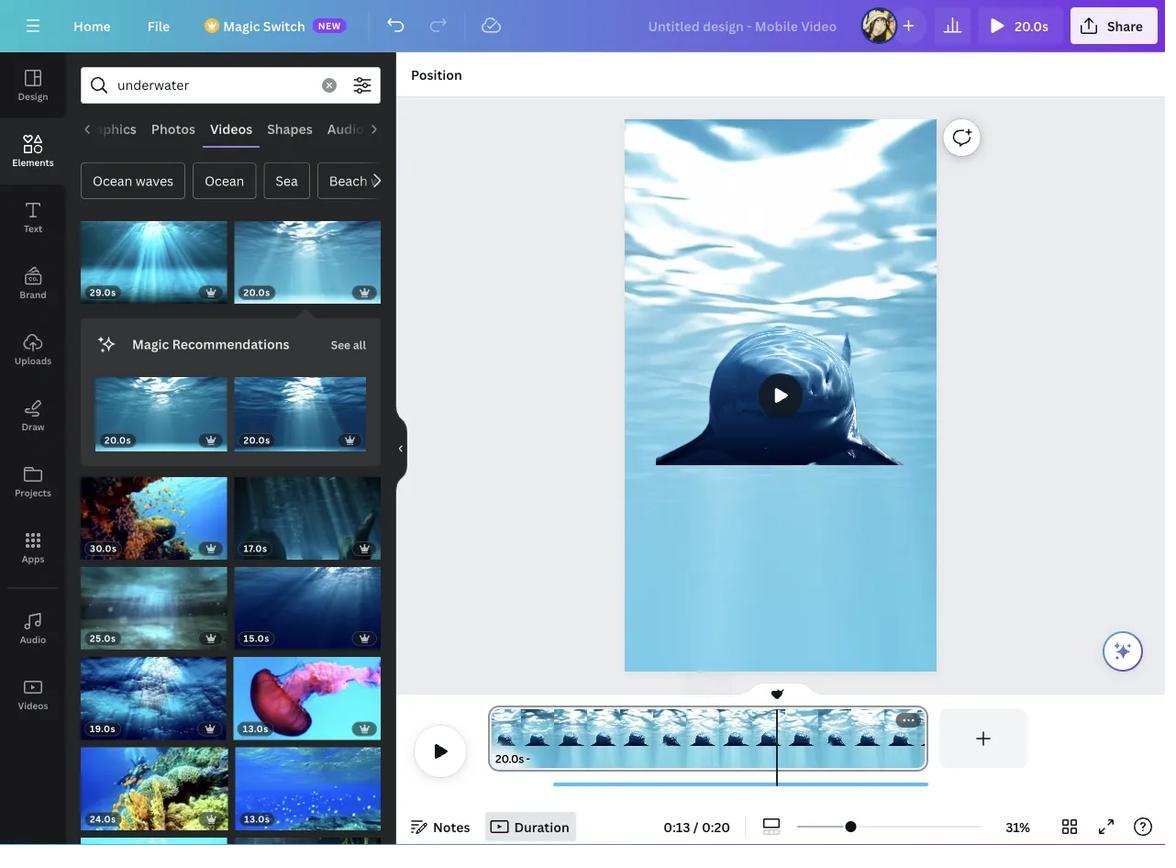 Task type: describe. For each thing, give the bounding box(es) containing it.
0:13 / 0:20
[[664, 818, 731, 836]]

beach waves
[[329, 172, 409, 190]]

ocean button
[[193, 162, 256, 199]]

31%
[[1006, 818, 1031, 836]]

recommendations
[[172, 335, 290, 353]]

25.0s group
[[81, 556, 227, 650]]

30.0s group
[[81, 466, 227, 560]]

projects
[[15, 486, 51, 499]]

waves for ocean waves
[[136, 172, 174, 190]]

20.0s up 17.0s group
[[244, 434, 270, 447]]

0:20
[[702, 818, 731, 836]]

see all button
[[329, 326, 368, 363]]

notes
[[433, 818, 470, 836]]

duration button
[[485, 812, 577, 842]]

Page title text field
[[532, 750, 540, 768]]

apps button
[[0, 515, 66, 581]]

sea
[[276, 172, 298, 190]]

frames button
[[371, 111, 432, 146]]

1 vertical spatial videos button
[[0, 662, 66, 728]]

design button
[[0, 52, 66, 118]]

20.0s button inside main menu bar
[[979, 7, 1064, 44]]

ocean waves button
[[81, 162, 185, 199]]

all
[[353, 337, 366, 352]]

ocean waves
[[93, 172, 174, 190]]

design
[[18, 90, 48, 102]]

1 horizontal spatial videos button
[[202, 111, 259, 146]]

canva assistant image
[[1112, 641, 1134, 663]]

home link
[[59, 7, 126, 44]]

15.0s group
[[235, 556, 381, 650]]

30.0s
[[90, 542, 117, 555]]

brand button
[[0, 251, 66, 317]]

0 vertical spatial 13.0s
[[243, 723, 269, 735]]

1 horizontal spatial audio button
[[320, 111, 371, 146]]

1 vertical spatial audio button
[[0, 596, 66, 662]]

share
[[1108, 17, 1144, 34]]

13.0s group for 24.0s
[[235, 737, 381, 831]]

/
[[694, 818, 699, 836]]

apps
[[22, 553, 44, 565]]

file
[[148, 17, 170, 34]]

projects button
[[0, 449, 66, 515]]

position button
[[404, 60, 470, 89]]

25.0s
[[90, 632, 116, 645]]

beach
[[329, 172, 368, 190]]

20.0s group for 20.0s
[[235, 366, 366, 452]]

notes button
[[404, 812, 478, 842]]

1 vertical spatial 13.0s
[[244, 813, 270, 826]]

beach waves button
[[317, 162, 421, 199]]

videos inside 'side panel' "tab list"
[[18, 699, 48, 712]]

home
[[73, 17, 111, 34]]

trimming, start edge slider
[[488, 709, 505, 768]]

duration
[[514, 818, 570, 836]]

hide pages image
[[737, 682, 825, 697]]

audio inside 'side panel' "tab list"
[[20, 633, 46, 646]]

20.0s group for 29.0s
[[235, 210, 381, 304]]

position
[[411, 66, 462, 83]]

photos
[[151, 120, 195, 137]]

13.0s group for 19.0s
[[234, 646, 381, 740]]

trimming, end edge slider
[[912, 709, 929, 768]]

magic for magic recommendations
[[132, 335, 169, 353]]

19.0s group
[[81, 646, 226, 740]]

17.0s
[[244, 542, 268, 555]]

Search elements search field
[[117, 68, 311, 103]]

waves for beach waves
[[371, 172, 409, 190]]

shapes
[[267, 120, 312, 137]]

new
[[318, 19, 341, 32]]

elements
[[12, 156, 54, 168]]



Task type: vqa. For each thing, say whether or not it's contained in the screenshot.
list
no



Task type: locate. For each thing, give the bounding box(es) containing it.
magic
[[223, 17, 260, 34], [132, 335, 169, 353]]

Design title text field
[[634, 7, 854, 44]]

uploads
[[15, 354, 52, 367]]

0 horizontal spatial videos
[[18, 699, 48, 712]]

share button
[[1071, 7, 1158, 44]]

1 horizontal spatial group
[[235, 827, 381, 845]]

draw button
[[0, 383, 66, 449]]

20.0s up 30.0s group
[[105, 434, 131, 447]]

20.0s group down the magic recommendations
[[95, 366, 227, 452]]

17.0s group
[[235, 466, 381, 560]]

waves inside ocean waves button
[[136, 172, 174, 190]]

page
[[691, 678, 717, 693]]

1 vertical spatial 20.0s button
[[496, 750, 524, 768]]

0 vertical spatial audio
[[327, 120, 364, 137]]

0 vertical spatial videos
[[210, 120, 252, 137]]

magic left the recommendations
[[132, 335, 169, 353]]

0 vertical spatial 20.0s button
[[979, 7, 1064, 44]]

29.0s
[[90, 286, 116, 299]]

1 group from the left
[[81, 827, 227, 845]]

ocean down graphics 'button'
[[93, 172, 132, 190]]

1 vertical spatial videos
[[18, 699, 48, 712]]

1 horizontal spatial ocean
[[205, 172, 244, 190]]

magic left switch at the left of the page
[[223, 17, 260, 34]]

0 horizontal spatial group
[[81, 827, 227, 845]]

photos button
[[143, 111, 202, 146]]

ocean inside button
[[205, 172, 244, 190]]

shapes button
[[259, 111, 320, 146]]

0 horizontal spatial waves
[[136, 172, 174, 190]]

20.0s
[[1015, 17, 1049, 34], [244, 286, 270, 299], [105, 434, 131, 447], [244, 434, 270, 447], [496, 751, 524, 766]]

ocean for ocean
[[205, 172, 244, 190]]

0 horizontal spatial 20.0s button
[[496, 750, 524, 768]]

20.0s group down see
[[235, 366, 366, 452]]

2 waves from the left
[[371, 172, 409, 190]]

group
[[81, 827, 227, 845], [235, 827, 381, 845]]

frames
[[378, 120, 424, 137]]

24.0s
[[90, 813, 116, 826]]

0 horizontal spatial ocean
[[93, 172, 132, 190]]

graphics button
[[73, 111, 143, 146]]

1 horizontal spatial magic
[[223, 17, 260, 34]]

audio left 25.0s
[[20, 633, 46, 646]]

ocean left sea button
[[205, 172, 244, 190]]

see
[[331, 337, 351, 352]]

switch
[[263, 17, 305, 34]]

20.0s up the recommendations
[[244, 286, 270, 299]]

0 vertical spatial magic
[[223, 17, 260, 34]]

magic inside main menu bar
[[223, 17, 260, 34]]

1 ocean from the left
[[93, 172, 132, 190]]

waves right beach
[[371, 172, 409, 190]]

magic switch
[[223, 17, 305, 34]]

ocean for ocean waves
[[93, 172, 132, 190]]

1 horizontal spatial videos
[[210, 120, 252, 137]]

2 ocean from the left
[[205, 172, 244, 190]]

15.0s
[[244, 632, 270, 645]]

text button
[[0, 184, 66, 251]]

see all
[[331, 337, 366, 352]]

elements button
[[0, 118, 66, 184]]

file button
[[133, 7, 185, 44]]

1 vertical spatial magic
[[132, 335, 169, 353]]

side panel tab list
[[0, 52, 66, 728]]

20.0s left 'share' dropdown button
[[1015, 17, 1049, 34]]

hide image
[[396, 405, 408, 493]]

magic for magic switch
[[223, 17, 260, 34]]

.
[[655, 175, 657, 185]]

0 vertical spatial videos button
[[202, 111, 259, 146]]

20.0s group
[[235, 210, 381, 304], [95, 366, 227, 452], [235, 366, 366, 452]]

graphics
[[80, 120, 136, 137]]

audio button down the 'apps'
[[0, 596, 66, 662]]

videos
[[210, 120, 252, 137], [18, 699, 48, 712]]

audio button up beach
[[320, 111, 371, 146]]

audio button
[[320, 111, 371, 146], [0, 596, 66, 662]]

uploads button
[[0, 317, 66, 383]]

0 horizontal spatial audio button
[[0, 596, 66, 662]]

1 horizontal spatial waves
[[371, 172, 409, 190]]

20.0s group down sea button
[[235, 210, 381, 304]]

0 horizontal spatial magic
[[132, 335, 169, 353]]

0 vertical spatial audio button
[[320, 111, 371, 146]]

1 waves from the left
[[136, 172, 174, 190]]

31% button
[[989, 812, 1048, 842]]

brand
[[20, 288, 47, 301]]

videos button
[[202, 111, 259, 146], [0, 662, 66, 728]]

magic recommendations
[[132, 335, 290, 353]]

0 horizontal spatial audio
[[20, 633, 46, 646]]

2 group from the left
[[235, 827, 381, 845]]

ocean
[[93, 172, 132, 190], [205, 172, 244, 190]]

waves
[[136, 172, 174, 190], [371, 172, 409, 190]]

24.0s group
[[81, 737, 228, 831]]

13.0s
[[243, 723, 269, 735], [244, 813, 270, 826]]

waves down photos
[[136, 172, 174, 190]]

1 vertical spatial audio
[[20, 633, 46, 646]]

audio up beach
[[327, 120, 364, 137]]

1
[[719, 678, 725, 693]]

waves inside beach waves button
[[371, 172, 409, 190]]

1 horizontal spatial 20.0s button
[[979, 7, 1064, 44]]

main menu bar
[[0, 0, 1166, 52]]

sea button
[[264, 162, 310, 199]]

videos button left 19.0s
[[0, 662, 66, 728]]

0:13
[[664, 818, 691, 836]]

20.0s button
[[979, 7, 1064, 44], [496, 750, 524, 768]]

draw
[[21, 420, 45, 433]]

0 horizontal spatial videos button
[[0, 662, 66, 728]]

ocean inside button
[[93, 172, 132, 190]]

20.0s left the page title text field
[[496, 751, 524, 766]]

20.0s inside main menu bar
[[1015, 17, 1049, 34]]

page 1
[[691, 678, 725, 693]]

1 horizontal spatial audio
[[327, 120, 364, 137]]

29.0s group
[[81, 210, 227, 304]]

19.0s
[[90, 723, 116, 735]]

13.0s group
[[234, 646, 381, 740], [235, 737, 381, 831]]

videos button down search elements search field
[[202, 111, 259, 146]]

text
[[24, 222, 42, 235]]

audio
[[327, 120, 364, 137], [20, 633, 46, 646]]



